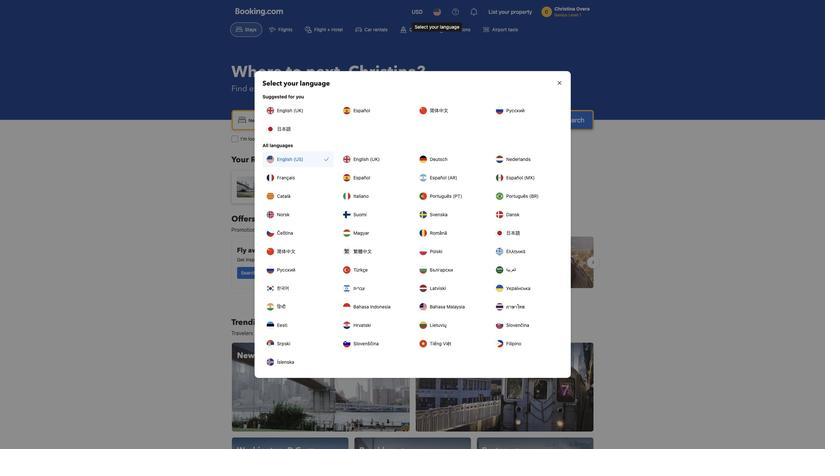 Task type: vqa. For each thing, say whether or not it's contained in the screenshot.


Task type: locate. For each thing, give the bounding box(es) containing it.
bahasa malaysia
[[430, 304, 465, 310]]

简体中文 up the compare
[[277, 249, 295, 254]]

1 people from the left
[[295, 187, 309, 193]]

íslenska
[[277, 359, 294, 365]]

york down 'français'
[[274, 181, 285, 186]]

for inside 'link'
[[257, 270, 264, 276]]

to up the compare
[[267, 246, 273, 255]]

2 people from the left
[[417, 187, 432, 193]]

english (uk) button
[[262, 103, 334, 119], [339, 152, 410, 167]]

2 español button from the top
[[339, 170, 410, 186]]

1 vertical spatial 日本語
[[506, 230, 520, 236]]

简体中文 for the left 简体中文 button
[[277, 249, 295, 254]]

1 vertical spatial to
[[267, 246, 273, 255]]

latviski button
[[415, 281, 486, 297]]

new
[[263, 181, 273, 186], [237, 351, 255, 361]]

new york link
[[231, 343, 410, 432]]

your inside fly away to your dream vacation get inspired – compare and book flights with flexibility
[[275, 246, 290, 255]]

you right offers
[[329, 227, 337, 233]]

and left book
[[288, 257, 296, 263]]

1 horizontal spatial escape
[[485, 242, 507, 251]]

0 vertical spatial русский
[[506, 108, 525, 113]]

1 vertical spatial escape
[[446, 273, 462, 278]]

0 horizontal spatial with
[[323, 257, 332, 263]]

0 horizontal spatial york
[[257, 351, 274, 361]]

escape up worldwide
[[485, 242, 507, 251]]

all
[[262, 143, 268, 148]]

late up latviski
[[435, 273, 445, 278]]

0 horizontal spatial of
[[321, 330, 326, 336]]

5, inside jan 2-jan 5, 2 people link
[[408, 187, 412, 193]]

português (br)
[[506, 193, 539, 199]]

or right home
[[305, 136, 310, 142]]

1 vertical spatial find
[[425, 273, 434, 278]]

0 horizontal spatial 5,
[[286, 187, 289, 193]]

1 horizontal spatial flights
[[309, 257, 322, 263]]

to up genius
[[286, 61, 302, 83]]

0 vertical spatial new
[[263, 181, 273, 186]]

español (mx) button
[[492, 170, 563, 186]]

for inside offers promotions, deals, and special offers for you
[[321, 227, 327, 233]]

with inside the save 15% with late escape deals explore thousands of destinations worldwide and save 15% or more
[[454, 242, 468, 251]]

简体中文 for the top 简体中文 button
[[430, 108, 448, 113]]

1 vertical spatial 日本語 button
[[492, 225, 563, 241]]

you right 'suggested'
[[296, 94, 304, 100]]

1 vertical spatial york
[[257, 351, 274, 361]]

for
[[288, 94, 295, 100], [265, 136, 271, 142], [321, 227, 327, 233], [257, 270, 264, 276], [279, 330, 286, 336]]

and left save
[[517, 253, 525, 259]]

0 horizontal spatial search
[[241, 270, 256, 276]]

stays
[[245, 27, 257, 32]]

of left the at the top
[[398, 83, 405, 94]]

region
[[226, 234, 599, 291]]

1 vertical spatial late
[[435, 273, 445, 278]]

or down explore
[[431, 260, 436, 265]]

0 vertical spatial 日本語
[[277, 126, 291, 132]]

1 horizontal spatial with
[[454, 242, 468, 251]]

1 horizontal spatial you
[[329, 227, 337, 233]]

1 horizontal spatial search
[[564, 116, 585, 124]]

new inside the new york jan 2-jan 5, 2 people
[[263, 181, 273, 186]]

0 horizontal spatial 简体中文
[[277, 249, 295, 254]]

bahasa indonesia button
[[339, 299, 410, 315]]

people down the français button
[[295, 187, 309, 193]]

0 vertical spatial or
[[305, 136, 310, 142]]

flights
[[309, 257, 322, 263], [265, 270, 278, 276]]

1 horizontal spatial 简体中文 button
[[415, 103, 486, 119]]

flights down the compare
[[265, 270, 278, 276]]

español (ar)
[[430, 175, 457, 181]]

malaysia
[[447, 304, 465, 310]]

0 horizontal spatial 日本語 button
[[262, 121, 334, 137]]

简体中文 button down world!
[[415, 103, 486, 119]]

1 vertical spatial select
[[262, 79, 282, 88]]

for down eesti
[[279, 330, 286, 336]]

1 2 from the left
[[291, 187, 293, 193]]

1 vertical spatial (uk)
[[370, 157, 380, 162]]

find down where
[[231, 83, 247, 94]]

0 horizontal spatial new
[[237, 351, 255, 361]]

1 vertical spatial 简体中文 button
[[262, 244, 334, 260]]

new down recent
[[263, 181, 273, 186]]

apartment
[[311, 136, 333, 142]]

2 bahasa from the left
[[430, 304, 445, 310]]

繁體中文
[[353, 249, 372, 254]]

you inside dialog
[[296, 94, 304, 100]]

with up thousands
[[454, 242, 468, 251]]

car rentals
[[365, 27, 388, 32]]

2 jan from the left
[[277, 187, 284, 193]]

español up italiano
[[353, 175, 370, 181]]

português left (br)
[[506, 193, 528, 199]]

language left the in
[[300, 79, 330, 88]]

york for new york
[[257, 351, 274, 361]]

main content
[[226, 214, 599, 449]]

português inside português (pt) button
[[430, 193, 452, 199]]

0 horizontal spatial bahasa
[[353, 304, 369, 310]]

日本語 down dansk at the top
[[506, 230, 520, 236]]

1 horizontal spatial 2
[[413, 187, 416, 193]]

york inside main content
[[257, 351, 274, 361]]

日本語 button up "languages"
[[262, 121, 334, 137]]

new inside main content
[[237, 351, 255, 361]]

1 bahasa from the left
[[353, 304, 369, 310]]

0 horizontal spatial late
[[435, 273, 445, 278]]

15% down explore
[[421, 260, 430, 265]]

english (uk) for the left english (uk) button
[[277, 108, 303, 113]]

select
[[415, 24, 428, 30], [262, 79, 282, 88]]

1 horizontal spatial english (uk)
[[353, 157, 380, 162]]

english (us) button
[[262, 152, 334, 167]]

more
[[437, 260, 448, 265]]

العربية
[[506, 267, 516, 273]]

deals inside the save 15% with late escape deals explore thousands of destinations worldwide and save 15% or more
[[509, 242, 527, 251]]

search inside 'link'
[[241, 270, 256, 276]]

0 vertical spatial escape
[[485, 242, 507, 251]]

late down română button
[[470, 242, 483, 251]]

srpski
[[277, 341, 290, 347]]

עברית
[[353, 286, 365, 291]]

0 vertical spatial destinations
[[467, 253, 493, 259]]

of right 'states'
[[321, 330, 326, 336]]

bahasa up hrvatski
[[353, 304, 369, 310]]

or inside the save 15% with late escape deals explore thousands of destinations worldwide and save 15% or more
[[431, 260, 436, 265]]

escape up latviski button
[[446, 273, 462, 278]]

magyar
[[353, 230, 369, 236]]

magyar button
[[339, 225, 410, 241]]

1 vertical spatial 15%
[[421, 260, 430, 265]]

0 horizontal spatial destinations
[[268, 317, 315, 328]]

2 horizontal spatial and
[[517, 253, 525, 259]]

português left (pt)
[[430, 193, 452, 199]]

new down travelers
[[237, 351, 255, 361]]

and right deals,
[[277, 227, 286, 233]]

0 horizontal spatial you
[[296, 94, 304, 100]]

destinations up united
[[268, 317, 315, 328]]

(uk) for the left english (uk) button
[[294, 108, 303, 113]]

1 horizontal spatial select your language
[[415, 24, 460, 30]]

español button down corner
[[339, 103, 410, 119]]

português for português (pt)
[[430, 193, 452, 199]]

1 horizontal spatial (uk)
[[370, 157, 380, 162]]

español button for español (ar)
[[339, 170, 410, 186]]

български button
[[415, 262, 486, 278]]

tiếng
[[430, 341, 442, 347]]

deutsch
[[430, 157, 447, 162]]

english inside english (us) button
[[277, 157, 292, 162]]

2-
[[272, 187, 277, 193], [394, 187, 399, 193]]

dream
[[291, 246, 312, 255]]

0 horizontal spatial português
[[430, 193, 452, 199]]

find inside 'link'
[[425, 273, 434, 278]]

new york jan 2-jan 5, 2 people
[[263, 181, 309, 193]]

1 horizontal spatial 简体中文
[[430, 108, 448, 113]]

slovenčina button
[[492, 318, 563, 333]]

1 2- from the left
[[272, 187, 277, 193]]

your up suggested for you
[[284, 79, 298, 88]]

dansk
[[506, 212, 520, 217]]

简体中文 button down čeština "button"
[[262, 244, 334, 260]]

0 vertical spatial español button
[[339, 103, 410, 119]]

find inside where to next, christina? find exclusive genius rewards in every corner of the world!
[[231, 83, 247, 94]]

2 horizontal spatial of
[[462, 253, 466, 259]]

0 horizontal spatial select
[[262, 79, 282, 88]]

0 horizontal spatial deals
[[463, 273, 475, 278]]

search for search
[[564, 116, 585, 124]]

for right offers
[[321, 227, 327, 233]]

1 vertical spatial español button
[[339, 170, 410, 186]]

find up latviski
[[425, 273, 434, 278]]

people up português (pt) in the top right of the page
[[417, 187, 432, 193]]

0 vertical spatial english (uk)
[[277, 108, 303, 113]]

car rentals link
[[350, 22, 393, 37]]

1 vertical spatial flights
[[265, 270, 278, 276]]

latviski
[[430, 286, 446, 291]]

0 horizontal spatial 2-
[[272, 187, 277, 193]]

main content containing offers
[[226, 214, 599, 449]]

language
[[440, 24, 460, 30], [300, 79, 330, 88]]

1 vertical spatial select your language
[[262, 79, 330, 88]]

0 vertical spatial you
[[296, 94, 304, 100]]

0 vertical spatial 日本語 button
[[262, 121, 334, 137]]

0 horizontal spatial find
[[231, 83, 247, 94]]

1 horizontal spatial english (uk) button
[[339, 152, 410, 167]]

1 vertical spatial you
[[329, 227, 337, 233]]

português for português (br)
[[506, 193, 528, 199]]

christina?
[[348, 61, 425, 83]]

flights
[[278, 27, 293, 32]]

日本語 up entire
[[277, 126, 291, 132]]

genius
[[284, 83, 309, 94]]

1 vertical spatial русский button
[[262, 262, 334, 278]]

for right 'suggested'
[[288, 94, 295, 100]]

(ar)
[[448, 175, 457, 181]]

0 horizontal spatial flights
[[265, 270, 278, 276]]

fly away to your dream vacation image
[[364, 242, 404, 283]]

español button up italiano 'button'
[[339, 170, 410, 186]]

you
[[296, 94, 304, 100], [329, 227, 337, 233]]

select your language dialog
[[247, 63, 579, 386]]

find late escape deals link
[[421, 270, 479, 282]]

of inside the save 15% with late escape deals explore thousands of destinations worldwide and save 15% or more
[[462, 253, 466, 259]]

0 vertical spatial 简体中文 button
[[415, 103, 486, 119]]

2- inside the new york jan 2-jan 5, 2 people
[[272, 187, 277, 193]]

+
[[327, 27, 330, 32]]

0 vertical spatial english (uk) button
[[262, 103, 334, 119]]

york left íslenska at left bottom
[[257, 351, 274, 361]]

deals up worldwide
[[509, 242, 527, 251]]

português inside português (br) "button"
[[506, 193, 528, 199]]

íslenska button
[[262, 355, 334, 370]]

2 2- from the left
[[394, 187, 399, 193]]

3 jan from the left
[[386, 187, 393, 193]]

destinations inside trending destinations travelers searching for united states of america also booked these
[[268, 317, 315, 328]]

your up the compare
[[275, 246, 290, 255]]

i'm
[[241, 136, 247, 142]]

of right thousands
[[462, 253, 466, 259]]

(pt)
[[453, 193, 462, 199]]

1 vertical spatial русский
[[277, 267, 295, 273]]

1 horizontal spatial york
[[274, 181, 285, 186]]

searching
[[255, 330, 278, 336]]

0 vertical spatial (uk)
[[294, 108, 303, 113]]

language right cruises
[[440, 24, 460, 30]]

1 vertical spatial new
[[237, 351, 255, 361]]

简体中文
[[430, 108, 448, 113], [277, 249, 295, 254]]

people
[[295, 187, 309, 193], [417, 187, 432, 193]]

español down every
[[353, 108, 370, 113]]

group of friends hiking in the mountains on a sunny day image
[[416, 237, 594, 288]]

0 vertical spatial with
[[454, 242, 468, 251]]

stays link
[[230, 22, 262, 37]]

ภาษาไทย button
[[492, 299, 563, 315]]

progress bar
[[406, 294, 419, 297]]

destinations left worldwide
[[467, 253, 493, 259]]

4 jan from the left
[[399, 187, 407, 193]]

1 5, from the left
[[286, 187, 289, 193]]

日本語 for bottom 日本語 'button'
[[506, 230, 520, 236]]

1 horizontal spatial 2-
[[394, 187, 399, 193]]

for inside 'select your language' dialog
[[288, 94, 295, 100]]

escape inside 'link'
[[446, 273, 462, 278]]

čeština button
[[262, 225, 334, 241]]

region containing save 15% with late escape deals
[[226, 234, 599, 291]]

your
[[499, 9, 510, 15], [429, 24, 439, 30], [284, 79, 298, 88], [275, 246, 290, 255]]

languages
[[270, 143, 293, 148]]

york for new york jan 2-jan 5, 2 people
[[274, 181, 285, 186]]

and
[[277, 227, 286, 233], [517, 253, 525, 259], [288, 257, 296, 263]]

português
[[430, 193, 452, 199], [506, 193, 528, 199]]

简体中文 down world!
[[430, 108, 448, 113]]

of inside where to next, christina? find exclusive genius rewards in every corner of the world!
[[398, 83, 405, 94]]

exclusive
[[249, 83, 282, 94]]

0 vertical spatial flights
[[309, 257, 322, 263]]

world!
[[421, 83, 444, 94]]

new for new york jan 2-jan 5, 2 people
[[263, 181, 273, 186]]

1 horizontal spatial language
[[440, 24, 460, 30]]

deals up latviski button
[[463, 273, 475, 278]]

slovenščina button
[[339, 336, 410, 352]]

1 horizontal spatial bahasa
[[430, 304, 445, 310]]

find late escape deals
[[425, 273, 475, 278]]

2 5, from the left
[[408, 187, 412, 193]]

1 vertical spatial english (uk) button
[[339, 152, 410, 167]]

2 2 from the left
[[413, 187, 416, 193]]

0 horizontal spatial 2
[[291, 187, 293, 193]]

english for english (uk)
[[277, 157, 292, 162]]

1 horizontal spatial destinations
[[467, 253, 493, 259]]

1 español button from the top
[[339, 103, 410, 119]]

promotions,
[[231, 227, 260, 233]]

1 horizontal spatial русский button
[[492, 103, 563, 119]]

1 horizontal spatial русский
[[506, 108, 525, 113]]

2 inside the new york jan 2-jan 5, 2 people
[[291, 187, 293, 193]]

1 horizontal spatial or
[[431, 260, 436, 265]]

the
[[407, 83, 419, 94]]

to inside fly away to your dream vacation get inspired – compare and book flights with flexibility
[[267, 246, 273, 255]]

日本語 button down 'dansk' button
[[492, 225, 563, 241]]

flights right book
[[309, 257, 322, 263]]

0 horizontal spatial to
[[267, 246, 273, 255]]

1 português from the left
[[430, 193, 452, 199]]

0 vertical spatial 15%
[[438, 242, 452, 251]]

york inside the new york jan 2-jan 5, 2 people
[[274, 181, 285, 186]]

eesti
[[277, 323, 287, 328]]

15% up thousands
[[438, 242, 452, 251]]

0 horizontal spatial or
[[305, 136, 310, 142]]

1 horizontal spatial find
[[425, 273, 434, 278]]

norsk
[[277, 212, 289, 217]]

for left an
[[265, 136, 271, 142]]

1 horizontal spatial people
[[417, 187, 432, 193]]

polski button
[[415, 244, 486, 260]]

suomi button
[[339, 207, 410, 223]]

2 português from the left
[[506, 193, 528, 199]]

1 horizontal spatial new
[[263, 181, 273, 186]]

(br)
[[529, 193, 539, 199]]

search inside button
[[564, 116, 585, 124]]

bahasa indonesia
[[353, 304, 391, 310]]

search
[[564, 116, 585, 124], [241, 270, 256, 276]]

for down inspired
[[257, 270, 264, 276]]

0 vertical spatial to
[[286, 61, 302, 83]]

1 vertical spatial or
[[431, 260, 436, 265]]

1 vertical spatial with
[[323, 257, 332, 263]]

your recent searches
[[231, 155, 313, 165]]

bahasa left malaysia
[[430, 304, 445, 310]]

1 horizontal spatial late
[[470, 242, 483, 251]]

filipino
[[506, 341, 521, 347]]

your right list
[[499, 9, 510, 15]]

0 vertical spatial search
[[564, 116, 585, 124]]

0 vertical spatial deals
[[509, 242, 527, 251]]

with down the vacation
[[323, 257, 332, 263]]

save
[[526, 253, 536, 259]]

recent
[[251, 155, 277, 165]]

or
[[305, 136, 310, 142], [431, 260, 436, 265]]

bahasa
[[353, 304, 369, 310], [430, 304, 445, 310]]

1 horizontal spatial and
[[288, 257, 296, 263]]

1 horizontal spatial 日本語
[[506, 230, 520, 236]]

booking.com image
[[235, 8, 283, 16]]

0 vertical spatial york
[[274, 181, 285, 186]]

1 horizontal spatial of
[[398, 83, 405, 94]]

0 vertical spatial find
[[231, 83, 247, 94]]

1 vertical spatial deals
[[463, 273, 475, 278]]

special
[[287, 227, 304, 233]]

also
[[348, 330, 358, 336]]

0 horizontal spatial 日本語
[[277, 126, 291, 132]]



Task type: describe. For each thing, give the bounding box(es) containing it.
search for flights
[[241, 270, 278, 276]]

tiếng việt button
[[415, 336, 486, 352]]

get
[[237, 257, 245, 263]]

i'm looking for an entire home or apartment
[[241, 136, 333, 142]]

corner
[[372, 83, 396, 94]]

deutsch button
[[415, 152, 486, 167]]

español left (ar)
[[430, 175, 447, 181]]

(uk) for the rightmost english (uk) button
[[370, 157, 380, 162]]

airport
[[492, 27, 507, 32]]

deals inside 'link'
[[463, 273, 475, 278]]

türkçe button
[[339, 262, 410, 278]]

việt
[[443, 341, 451, 347]]

search for flights link
[[237, 267, 282, 279]]

an
[[272, 136, 277, 142]]

travelers
[[231, 330, 253, 336]]

flights link
[[264, 22, 298, 37]]

looking
[[248, 136, 264, 142]]

português (pt) button
[[415, 188, 486, 204]]

new for new york
[[237, 351, 255, 361]]

español (mx)
[[506, 175, 535, 181]]

eesti button
[[262, 318, 334, 333]]

ελληνικά button
[[492, 244, 563, 260]]

cruises
[[410, 27, 426, 32]]

new york
[[237, 351, 274, 361]]

nederlands button
[[492, 152, 563, 167]]

where
[[231, 61, 282, 83]]

worldwide
[[494, 253, 516, 259]]

norsk button
[[262, 207, 334, 223]]

–
[[264, 257, 267, 263]]

flight
[[314, 27, 326, 32]]

1 jan from the left
[[263, 187, 271, 193]]

rentals
[[373, 27, 388, 32]]

airport taxis
[[492, 27, 518, 32]]

日本語 for the topmost 日本語 'button'
[[277, 126, 291, 132]]

svenska
[[430, 212, 448, 217]]

hrvatski button
[[339, 318, 410, 333]]

português (br) button
[[492, 188, 563, 204]]

0 vertical spatial select your language
[[415, 24, 460, 30]]

0 horizontal spatial 15%
[[421, 260, 430, 265]]

español (ar) button
[[415, 170, 486, 186]]

türkçe
[[353, 267, 368, 273]]

entire
[[279, 136, 291, 142]]

català button
[[262, 188, 334, 204]]

हिन्दी
[[277, 304, 285, 310]]

property
[[511, 9, 532, 15]]

late inside "find late escape deals" 'link'
[[435, 273, 445, 278]]

русский for "русский" button to the top
[[506, 108, 525, 113]]

america
[[327, 330, 347, 336]]

offers promotions, deals, and special offers for you
[[231, 214, 337, 233]]

slovenčina
[[506, 323, 529, 328]]

slovenščina
[[353, 341, 379, 347]]

0 horizontal spatial 简体中文 button
[[262, 244, 334, 260]]

עברית button
[[339, 281, 410, 297]]

1 horizontal spatial 15%
[[438, 242, 452, 251]]

you inside offers promotions, deals, and special offers for you
[[329, 227, 337, 233]]

español button for 简体中文
[[339, 103, 410, 119]]

taxis
[[508, 27, 518, 32]]

2- inside jan 2-jan 5, 2 people link
[[394, 187, 399, 193]]

save
[[421, 242, 436, 251]]

select your language inside dialog
[[262, 79, 330, 88]]

and inside fly away to your dream vacation get inspired – compare and book flights with flexibility
[[288, 257, 296, 263]]

hotel
[[332, 27, 343, 32]]

bahasa malaysia button
[[415, 299, 486, 315]]

select inside dialog
[[262, 79, 282, 88]]

한국어 button
[[262, 281, 334, 297]]

english (uk) for the rightmost english (uk) button
[[353, 157, 380, 162]]

rewards
[[311, 83, 340, 94]]

ελληνικά
[[506, 249, 525, 254]]

українська button
[[492, 281, 563, 297]]

العربية button
[[492, 262, 563, 278]]

and inside offers promotions, deals, and special offers for you
[[277, 227, 286, 233]]

destinations inside the save 15% with late escape deals explore thousands of destinations worldwide and save 15% or more
[[467, 253, 493, 259]]

bahasa for bahasa indonesia
[[353, 304, 369, 310]]

people inside the new york jan 2-jan 5, 2 people
[[295, 187, 309, 193]]

for inside trending destinations travelers searching for united states of america also booked these
[[279, 330, 286, 336]]

lietuvių
[[430, 323, 447, 328]]

русский for the leftmost "русский" button
[[277, 267, 295, 273]]

українська
[[506, 286, 530, 291]]

list your property link
[[485, 4, 536, 20]]

español left (mx)
[[506, 175, 523, 181]]

compare
[[268, 257, 287, 263]]

airport taxis link
[[478, 22, 524, 37]]

to inside where to next, christina? find exclusive genius rewards in every corner of the world!
[[286, 61, 302, 83]]

offers
[[306, 227, 319, 233]]

čeština
[[277, 230, 293, 236]]

booked
[[359, 330, 377, 336]]

tiếng việt
[[430, 341, 451, 347]]

한국어
[[277, 286, 289, 291]]

late inside the save 15% with late escape deals explore thousands of destinations worldwide and save 15% or more
[[470, 242, 483, 251]]

suggested for you
[[262, 94, 304, 100]]

united
[[287, 330, 303, 336]]

français button
[[262, 170, 334, 186]]

bahasa for bahasa malaysia
[[430, 304, 445, 310]]

0 horizontal spatial русский button
[[262, 262, 334, 278]]

繁體中文 button
[[339, 244, 410, 260]]

5, inside the new york jan 2-jan 5, 2 people
[[286, 187, 289, 193]]

trending destinations travelers searching for united states of america also booked these
[[231, 317, 392, 336]]

and inside the save 15% with late escape deals explore thousands of destinations worldwide and save 15% or more
[[517, 253, 525, 259]]

your right cruises
[[429, 24, 439, 30]]

0 vertical spatial select
[[415, 24, 428, 30]]

of inside trending destinations travelers searching for united states of america also booked these
[[321, 330, 326, 336]]

0 horizontal spatial english (uk) button
[[262, 103, 334, 119]]

english (us)
[[277, 157, 303, 162]]

searches
[[279, 155, 313, 165]]

your inside dialog
[[284, 79, 298, 88]]

filipino button
[[492, 336, 563, 352]]

home
[[292, 136, 304, 142]]

indonesia
[[370, 304, 391, 310]]

flights inside fly away to your dream vacation get inspired – compare and book flights with flexibility
[[309, 257, 322, 263]]

language inside dialog
[[300, 79, 330, 88]]

escape inside the save 15% with late escape deals explore thousands of destinations worldwide and save 15% or more
[[485, 242, 507, 251]]

english for 日本語
[[277, 108, 292, 113]]

with inside fly away to your dream vacation get inspired – compare and book flights with flexibility
[[323, 257, 332, 263]]

0 vertical spatial русский button
[[492, 103, 563, 119]]

car
[[365, 27, 372, 32]]

flights inside 'link'
[[265, 270, 278, 276]]

these
[[378, 330, 392, 336]]

search for search for flights
[[241, 270, 256, 276]]

trending
[[231, 317, 266, 328]]

português (pt)
[[430, 193, 462, 199]]



